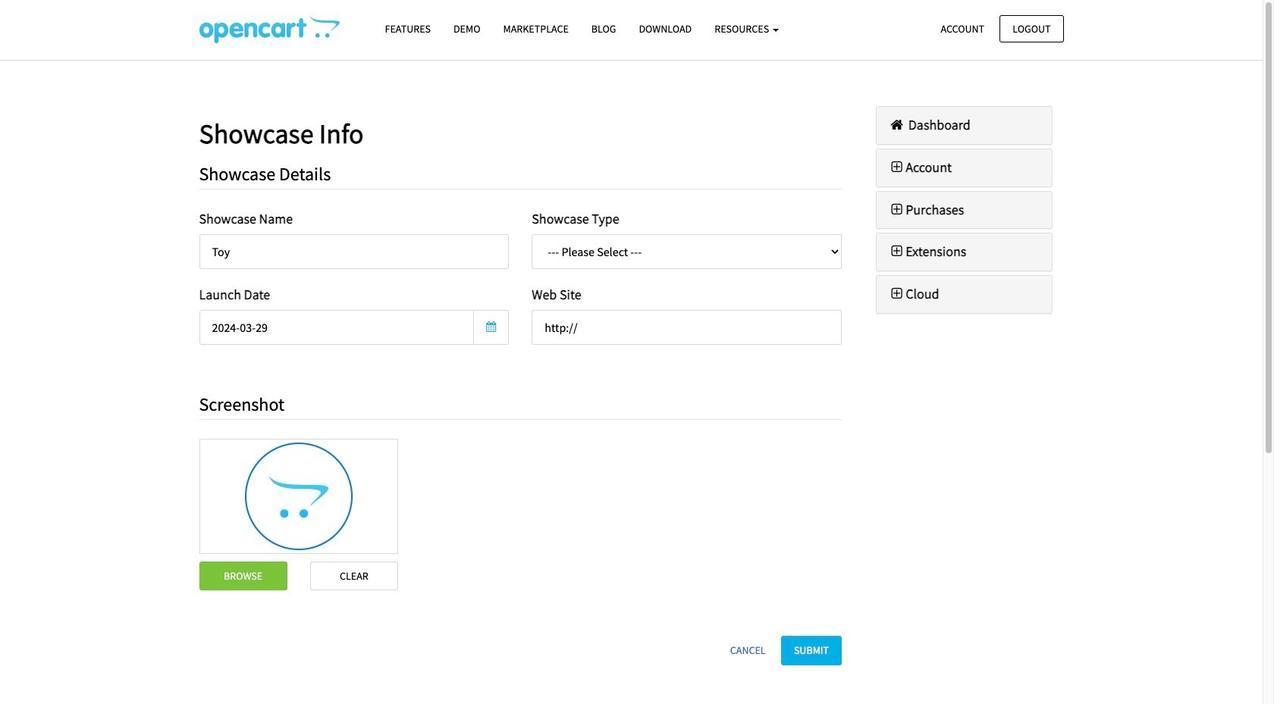 Task type: describe. For each thing, give the bounding box(es) containing it.
Launch Date text field
[[199, 310, 474, 345]]

home image
[[888, 118, 906, 132]]

4 plus square o image from the top
[[888, 288, 906, 301]]

2 plus square o image from the top
[[888, 203, 906, 217]]

1 plus square o image from the top
[[888, 161, 906, 174]]

calendar image
[[487, 322, 496, 333]]



Task type: vqa. For each thing, say whether or not it's contained in the screenshot.
topmost plus square o icon
yes



Task type: locate. For each thing, give the bounding box(es) containing it.
Project Name text field
[[199, 234, 509, 269]]

Project Web Site text field
[[532, 310, 842, 345]]

plus square o image
[[888, 161, 906, 174], [888, 203, 906, 217], [888, 245, 906, 259], [888, 288, 906, 301]]

opencart - showcase image
[[199, 16, 340, 43]]

3 plus square o image from the top
[[888, 245, 906, 259]]



